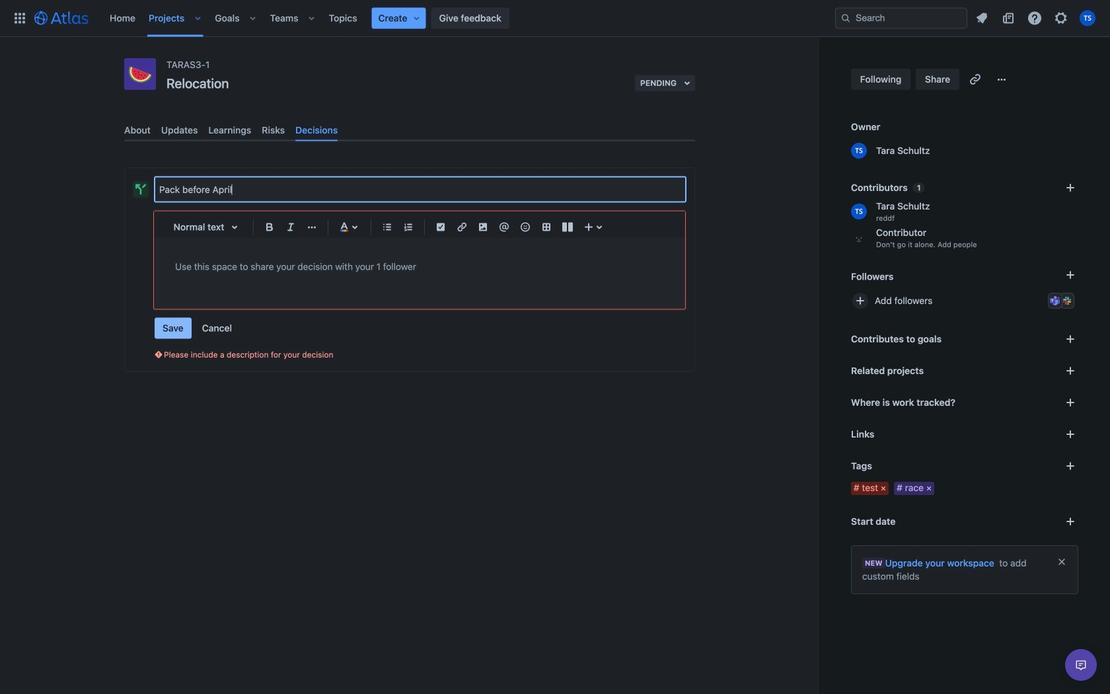 Task type: describe. For each thing, give the bounding box(es) containing it.
list formating group
[[377, 217, 419, 238]]

close banner image
[[1057, 557, 1068, 567]]

more formatting image
[[304, 219, 320, 235]]

settings image
[[1054, 10, 1070, 26]]

add image, video, or file image
[[475, 219, 491, 235]]

add a follower image
[[1063, 267, 1079, 283]]

help image
[[1027, 10, 1043, 26]]

mention @ image
[[496, 219, 512, 235]]

notifications image
[[974, 10, 990, 26]]

table ⇧⌥t image
[[539, 219, 555, 235]]

add tag image
[[1063, 458, 1079, 474]]

Search field
[[836, 8, 968, 29]]

add link image
[[1063, 426, 1079, 442]]

Main content area, start typing to enter text. text field
[[175, 259, 664, 275]]

numbered list ⌘⇧7 image
[[401, 219, 416, 235]]

add team or contributors image
[[1063, 180, 1079, 196]]

emoji : image
[[518, 219, 534, 235]]

switch to... image
[[12, 10, 28, 26]]

slack logo showing nan channels are connected to this project image
[[1062, 296, 1073, 306]]

error image
[[153, 350, 164, 360]]

bold ⌘b image
[[262, 219, 278, 235]]

text formatting group
[[259, 217, 323, 238]]

add follower image
[[853, 293, 869, 309]]



Task type: locate. For each thing, give the bounding box(es) containing it.
add goals image
[[1063, 331, 1079, 347]]

2 close tag image from the left
[[924, 483, 935, 494]]

1 close tag image from the left
[[879, 483, 889, 494]]

msteams logo showing  channels are connected to this project image
[[1050, 296, 1061, 306]]

italic ⌘i image
[[283, 219, 299, 235]]

top element
[[8, 0, 836, 37]]

action item [] image
[[433, 219, 449, 235]]

banner
[[0, 0, 1111, 37]]

search image
[[841, 13, 851, 23]]

group
[[155, 318, 240, 339]]

account image
[[1080, 10, 1096, 26]]

What's the summary of your decision? text field
[[155, 178, 686, 201]]

tab list
[[119, 119, 701, 141]]

layouts image
[[560, 219, 576, 235]]

set start date image
[[1063, 514, 1079, 530]]

0 horizontal spatial close tag image
[[879, 483, 889, 494]]

open intercom messenger image
[[1074, 657, 1089, 673]]

None search field
[[836, 8, 968, 29]]

bullet list ⌘⇧8 image
[[379, 219, 395, 235]]

close tag image
[[879, 483, 889, 494], [924, 483, 935, 494]]

link ⌘k image
[[454, 219, 470, 235]]

add work tracking links image
[[1063, 395, 1079, 411]]

1 horizontal spatial close tag image
[[924, 483, 935, 494]]

add related project image
[[1063, 363, 1079, 379]]

decision icon image
[[136, 184, 146, 195]]



Task type: vqa. For each thing, say whether or not it's contained in the screenshot.
Bold ⌘B image
yes



